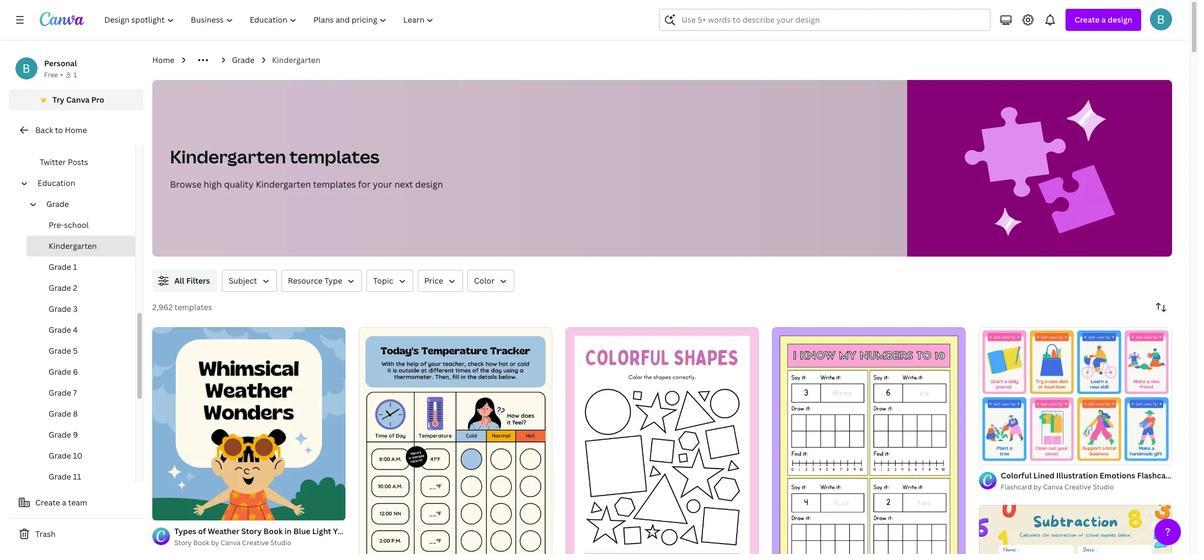 Task type: describe. For each thing, give the bounding box(es) containing it.
create a design
[[1075, 14, 1133, 25]]

kindergarten up quality
[[170, 145, 286, 168]]

trash
[[35, 529, 56, 539]]

grade inside button
[[46, 199, 69, 209]]

weather
[[208, 526, 240, 537]]

topic
[[373, 276, 394, 286]]

subject
[[229, 276, 257, 286]]

1 horizontal spatial story
[[241, 526, 262, 537]]

trash link
[[9, 523, 144, 546]]

animated social media link
[[18, 131, 135, 152]]

create for create a team
[[35, 497, 60, 508]]

resource
[[288, 276, 323, 286]]

colorful shapes worksheet in pink and white cute style image
[[566, 328, 759, 554]]

studio inside types of weather story book in blue light yellow flat cartoon style story book by canva creative studio
[[271, 539, 291, 548]]

media
[[102, 136, 125, 146]]

twitter
[[40, 157, 66, 167]]

studio inside the colorful lined illustration emotions flashcard flashcard by canva creative studio
[[1093, 482, 1114, 492]]

subject button
[[222, 270, 277, 292]]

your
[[373, 178, 392, 190]]

a for team
[[62, 497, 66, 508]]

grade 8
[[49, 409, 78, 419]]

a for design
[[1102, 14, 1106, 25]]

try
[[52, 94, 64, 105]]

1 vertical spatial story
[[174, 539, 192, 548]]

0 vertical spatial 3
[[73, 304, 78, 314]]

create a team
[[35, 497, 87, 508]]

pre-school
[[49, 220, 89, 230]]

1 of 3
[[987, 452, 1005, 460]]

grade 10 link
[[27, 446, 135, 467]]

design inside dropdown button
[[1108, 14, 1133, 25]]

colorful lined illustration emotions flashcard link
[[1001, 470, 1174, 482]]

all filters button
[[152, 270, 218, 292]]

of for weather
[[198, 526, 206, 537]]

animated
[[40, 136, 76, 146]]

in
[[285, 526, 292, 537]]

cream illustrated subtraction worksheet image
[[979, 505, 1173, 554]]

1 for 1 of 16
[[160, 508, 163, 516]]

twitter posts link
[[18, 152, 135, 173]]

for
[[358, 178, 371, 190]]

kindergarten down the top level navigation element
[[272, 55, 321, 65]]

grade 3
[[49, 304, 78, 314]]

all
[[174, 276, 184, 286]]

twitter posts
[[40, 157, 88, 167]]

1 for 1 of 3
[[987, 452, 990, 460]]

team
[[68, 497, 87, 508]]

back to home
[[35, 125, 87, 135]]

types of weather story book in blue light yellow flat cartoon style link
[[174, 526, 428, 538]]

0 vertical spatial book
[[264, 526, 283, 537]]

top level navigation element
[[97, 9, 444, 31]]

types of weather story book in blue light yellow flat cartoon style image
[[152, 327, 346, 521]]

canva inside the colorful lined illustration emotions flashcard flashcard by canva creative studio
[[1044, 482, 1063, 492]]

grade for grade 5
[[49, 346, 71, 356]]

creative inside the colorful lined illustration emotions flashcard flashcard by canva creative studio
[[1065, 482, 1092, 492]]

9
[[73, 430, 78, 440]]

grade for grade 8
[[49, 409, 71, 419]]

education link
[[33, 173, 129, 194]]

illustration
[[1057, 470, 1098, 481]]

2
[[73, 283, 77, 293]]

free
[[44, 70, 58, 80]]

topic button
[[367, 270, 413, 292]]

filters
[[186, 276, 210, 286]]

0 horizontal spatial home
[[65, 125, 87, 135]]

price button
[[418, 270, 463, 292]]

grade 11
[[49, 472, 81, 482]]

•
[[60, 70, 63, 80]]

grade 1 link
[[27, 257, 135, 278]]

create for create a design
[[1075, 14, 1100, 25]]

grade for grade 10
[[49, 451, 71, 461]]

7
[[73, 388, 77, 398]]

grade 9
[[49, 430, 78, 440]]

grade 8 link
[[27, 404, 135, 425]]

6
[[73, 367, 78, 377]]

yellow
[[333, 526, 358, 537]]

grade for grade 3
[[49, 304, 71, 314]]

pre-
[[49, 220, 64, 230]]

type
[[325, 276, 343, 286]]

grade 7
[[49, 388, 77, 398]]

templates for 2,962 templates
[[175, 302, 212, 313]]

10
[[73, 451, 82, 461]]

colorful
[[1001, 470, 1032, 481]]

all filters
[[174, 276, 210, 286]]

school
[[64, 220, 89, 230]]

grade 11 link
[[27, 467, 135, 488]]

Sort by button
[[1151, 297, 1173, 319]]

1 horizontal spatial flashcard
[[1138, 470, 1174, 481]]

of for 3
[[992, 452, 1000, 460]]

Search search field
[[682, 9, 984, 30]]

cartoon
[[376, 526, 406, 537]]

grade for grade 4
[[49, 325, 71, 335]]

grade 5
[[49, 346, 78, 356]]

education
[[38, 178, 75, 188]]

1 for 1
[[73, 70, 77, 80]]

high
[[204, 178, 222, 190]]

grade for grade 11
[[49, 472, 71, 482]]

grade 2 link
[[27, 278, 135, 299]]

personal
[[44, 58, 77, 68]]

flashcard by canva creative studio link
[[1001, 482, 1173, 493]]

grade 6 link
[[27, 362, 135, 383]]

resource type
[[288, 276, 343, 286]]

price
[[424, 276, 443, 286]]

home link
[[152, 54, 175, 66]]



Task type: vqa. For each thing, say whether or not it's contained in the screenshot.
Grade 6
yes



Task type: locate. For each thing, give the bounding box(es) containing it.
5
[[73, 346, 78, 356]]

1 horizontal spatial creative
[[1065, 482, 1092, 492]]

style
[[408, 526, 428, 537]]

flashcard right emotions
[[1138, 470, 1174, 481]]

types of weather story book in blue light yellow flat cartoon style story book by canva creative studio
[[174, 526, 428, 548]]

grade 6
[[49, 367, 78, 377]]

11
[[73, 472, 81, 482]]

grade down grade 2
[[49, 304, 71, 314]]

0 horizontal spatial studio
[[271, 539, 291, 548]]

temperature tracker science worksheet in light yellow blue flat cartoon style image
[[359, 328, 553, 554]]

0 vertical spatial canva
[[66, 94, 90, 105]]

1 of 3 link
[[979, 327, 1173, 465]]

grade left 7
[[49, 388, 71, 398]]

creative down illustration
[[1065, 482, 1092, 492]]

0 vertical spatial a
[[1102, 14, 1106, 25]]

emotions
[[1100, 470, 1136, 481]]

2,962 templates
[[152, 302, 212, 313]]

create inside dropdown button
[[1075, 14, 1100, 25]]

grade 10
[[49, 451, 82, 461]]

grade 3 link
[[27, 299, 135, 320]]

0 horizontal spatial book
[[193, 539, 210, 548]]

1 vertical spatial creative
[[242, 539, 269, 548]]

templates left for
[[313, 178, 356, 190]]

book left in at the bottom left
[[264, 526, 283, 537]]

None search field
[[660, 9, 991, 31]]

by inside the colorful lined illustration emotions flashcard flashcard by canva creative studio
[[1034, 482, 1042, 492]]

flat
[[360, 526, 374, 537]]

2 vertical spatial canva
[[221, 539, 241, 548]]

a inside dropdown button
[[1102, 14, 1106, 25]]

grade 5 link
[[27, 341, 135, 362]]

2,962
[[152, 302, 173, 313]]

grade down education
[[46, 199, 69, 209]]

grade left 11
[[49, 472, 71, 482]]

light
[[312, 526, 331, 537]]

canva inside try canva pro button
[[66, 94, 90, 105]]

2 vertical spatial of
[[198, 526, 206, 537]]

1 vertical spatial studio
[[271, 539, 291, 548]]

0 vertical spatial design
[[1108, 14, 1133, 25]]

grade
[[232, 55, 255, 65], [46, 199, 69, 209], [49, 262, 71, 272], [49, 283, 71, 293], [49, 304, 71, 314], [49, 325, 71, 335], [49, 346, 71, 356], [49, 367, 71, 377], [49, 388, 71, 398], [49, 409, 71, 419], [49, 430, 71, 440], [49, 451, 71, 461], [49, 472, 71, 482]]

2 horizontal spatial of
[[992, 452, 1000, 460]]

1 vertical spatial 3
[[1002, 452, 1005, 460]]

0 vertical spatial of
[[992, 452, 1000, 460]]

templates down the "all filters"
[[175, 302, 212, 313]]

brad klo image
[[1151, 8, 1173, 30]]

kindergarten down school
[[49, 241, 97, 251]]

pro
[[91, 94, 104, 105]]

design right next
[[415, 178, 443, 190]]

design
[[1108, 14, 1133, 25], [415, 178, 443, 190]]

canva down weather
[[221, 539, 241, 548]]

grade left 10
[[49, 451, 71, 461]]

grade left 9
[[49, 430, 71, 440]]

1 vertical spatial home
[[65, 125, 87, 135]]

studio down in at the bottom left
[[271, 539, 291, 548]]

grade button
[[42, 194, 129, 215]]

templates up browse high quality kindergarten templates for your next design
[[290, 145, 380, 168]]

color button
[[468, 270, 515, 292]]

of
[[992, 452, 1000, 460], [165, 508, 173, 516], [198, 526, 206, 537]]

1 horizontal spatial canva
[[221, 539, 241, 548]]

canva
[[66, 94, 90, 105], [1044, 482, 1063, 492], [221, 539, 241, 548]]

numbers to 10 worksheet in pink yellow bold style image
[[773, 328, 966, 554]]

canva inside types of weather story book in blue light yellow flat cartoon style story book by canva creative studio
[[221, 539, 241, 548]]

posts
[[68, 157, 88, 167]]

by down lined
[[1034, 482, 1042, 492]]

0 horizontal spatial a
[[62, 497, 66, 508]]

browse high quality kindergarten templates for your next design
[[170, 178, 443, 190]]

3 up 4
[[73, 304, 78, 314]]

0 horizontal spatial design
[[415, 178, 443, 190]]

studio down emotions
[[1093, 482, 1114, 492]]

creative down types of weather story book in blue light yellow flat cartoon style 'link'
[[242, 539, 269, 548]]

0 horizontal spatial story
[[174, 539, 192, 548]]

back
[[35, 125, 53, 135]]

lined
[[1034, 470, 1055, 481]]

1 horizontal spatial home
[[152, 55, 175, 65]]

0 vertical spatial by
[[1034, 482, 1042, 492]]

1 horizontal spatial of
[[198, 526, 206, 537]]

3 up colorful
[[1002, 452, 1005, 460]]

kindergarten
[[272, 55, 321, 65], [170, 145, 286, 168], [256, 178, 311, 190], [49, 241, 97, 251]]

0 vertical spatial story
[[241, 526, 262, 537]]

grade for grade 1
[[49, 262, 71, 272]]

0 horizontal spatial of
[[165, 508, 173, 516]]

grade left the 5 on the left
[[49, 346, 71, 356]]

create inside button
[[35, 497, 60, 508]]

grade 2
[[49, 283, 77, 293]]

grade left 2
[[49, 283, 71, 293]]

1 vertical spatial design
[[415, 178, 443, 190]]

colorful lined illustration emotions flashcard image
[[979, 328, 1173, 465]]

8
[[73, 409, 78, 419]]

0 vertical spatial creative
[[1065, 482, 1092, 492]]

animated social media
[[40, 136, 125, 146]]

of inside types of weather story book in blue light yellow flat cartoon style story book by canva creative studio
[[198, 526, 206, 537]]

of for 16
[[165, 508, 173, 516]]

1 horizontal spatial book
[[264, 526, 283, 537]]

back to home link
[[9, 119, 144, 141]]

1 horizontal spatial design
[[1108, 14, 1133, 25]]

1 vertical spatial book
[[193, 539, 210, 548]]

16
[[175, 508, 182, 516]]

grade 9 link
[[27, 425, 135, 446]]

resource type button
[[282, 270, 362, 292]]

book down 'types'
[[193, 539, 210, 548]]

1 vertical spatial create
[[35, 497, 60, 508]]

canva right try
[[66, 94, 90, 105]]

grade 1
[[49, 262, 77, 272]]

0 horizontal spatial canva
[[66, 94, 90, 105]]

1 of 16
[[160, 508, 182, 516]]

next
[[395, 178, 413, 190]]

grade for grade 2
[[49, 283, 71, 293]]

by
[[1034, 482, 1042, 492], [211, 539, 219, 548]]

canva down lined
[[1044, 482, 1063, 492]]

0 horizontal spatial create
[[35, 497, 60, 508]]

grade left 4
[[49, 325, 71, 335]]

0 horizontal spatial by
[[211, 539, 219, 548]]

1 vertical spatial canva
[[1044, 482, 1063, 492]]

0 vertical spatial templates
[[290, 145, 380, 168]]

4
[[73, 325, 78, 335]]

kindergarten down the kindergarten templates
[[256, 178, 311, 190]]

create a team button
[[9, 492, 144, 514]]

1 horizontal spatial 3
[[1002, 452, 1005, 460]]

creative inside types of weather story book in blue light yellow flat cartoon style story book by canva creative studio
[[242, 539, 269, 548]]

to
[[55, 125, 63, 135]]

blue
[[294, 526, 311, 537]]

0 vertical spatial create
[[1075, 14, 1100, 25]]

types
[[174, 526, 196, 537]]

home
[[152, 55, 175, 65], [65, 125, 87, 135]]

quality
[[224, 178, 254, 190]]

1 horizontal spatial create
[[1075, 14, 1100, 25]]

free •
[[44, 70, 63, 80]]

2 vertical spatial templates
[[175, 302, 212, 313]]

0 horizontal spatial 3
[[73, 304, 78, 314]]

story up story book by canva creative studio 'link'
[[241, 526, 262, 537]]

kindergarten templates
[[170, 145, 380, 168]]

try canva pro
[[52, 94, 104, 105]]

grade 4 link
[[27, 320, 135, 341]]

design left "brad klo" image at the right
[[1108, 14, 1133, 25]]

try canva pro button
[[9, 89, 144, 110]]

a
[[1102, 14, 1106, 25], [62, 497, 66, 508]]

grade up grade 2
[[49, 262, 71, 272]]

create
[[1075, 14, 1100, 25], [35, 497, 60, 508]]

by down weather
[[211, 539, 219, 548]]

1 vertical spatial by
[[211, 539, 219, 548]]

1 vertical spatial flashcard
[[1001, 482, 1032, 492]]

0 horizontal spatial creative
[[242, 539, 269, 548]]

grade left 6
[[49, 367, 71, 377]]

0 vertical spatial studio
[[1093, 482, 1114, 492]]

studio
[[1093, 482, 1114, 492], [271, 539, 291, 548]]

0 vertical spatial flashcard
[[1138, 470, 1174, 481]]

grade for grade 6
[[49, 367, 71, 377]]

2 horizontal spatial canva
[[1044, 482, 1063, 492]]

3
[[73, 304, 78, 314], [1002, 452, 1005, 460]]

templates for kindergarten templates
[[290, 145, 380, 168]]

social
[[78, 136, 100, 146]]

story book by canva creative studio link
[[174, 538, 346, 549]]

color
[[474, 276, 495, 286]]

flashcard down colorful
[[1001, 482, 1032, 492]]

a inside button
[[62, 497, 66, 508]]

1 vertical spatial templates
[[313, 178, 356, 190]]

0 horizontal spatial flashcard
[[1001, 482, 1032, 492]]

1 vertical spatial a
[[62, 497, 66, 508]]

create a design button
[[1066, 9, 1142, 31]]

0 vertical spatial home
[[152, 55, 175, 65]]

grade down the top level navigation element
[[232, 55, 255, 65]]

grade 7 link
[[27, 383, 135, 404]]

grade for grade 7
[[49, 388, 71, 398]]

1 horizontal spatial by
[[1034, 482, 1042, 492]]

grade for grade 9
[[49, 430, 71, 440]]

colorful lined illustration emotions flashcard flashcard by canva creative studio
[[1001, 470, 1174, 492]]

story down 'types'
[[174, 539, 192, 548]]

1 horizontal spatial a
[[1102, 14, 1106, 25]]

templates
[[290, 145, 380, 168], [313, 178, 356, 190], [175, 302, 212, 313]]

by inside types of weather story book in blue light yellow flat cartoon style story book by canva creative studio
[[211, 539, 219, 548]]

1 vertical spatial of
[[165, 508, 173, 516]]

grade left 8
[[49, 409, 71, 419]]

1 horizontal spatial studio
[[1093, 482, 1114, 492]]



